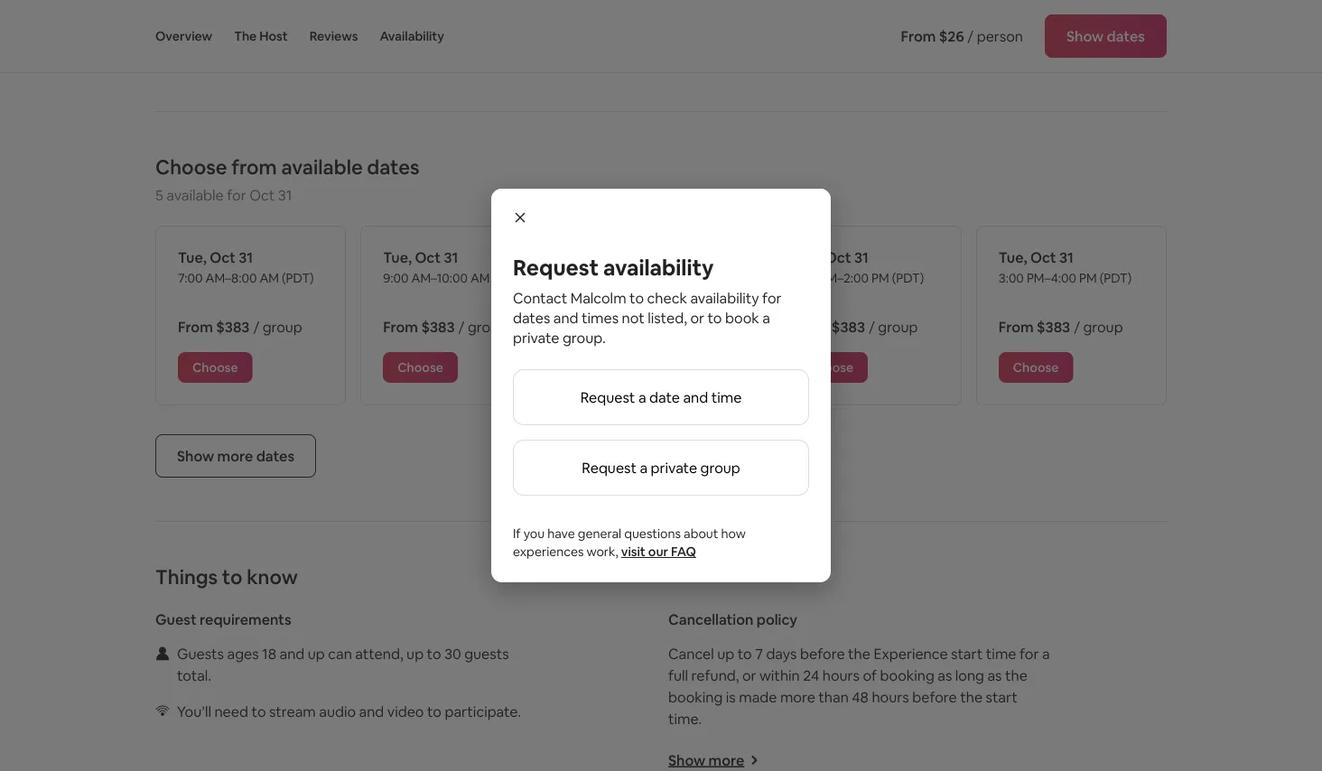Task type: vqa. For each thing, say whether or not it's contained in the screenshot.
PM–2:00
yes



Task type: locate. For each thing, give the bounding box(es) containing it.
1 vertical spatial before
[[912, 688, 957, 706]]

time
[[711, 388, 742, 406], [986, 644, 1016, 663]]

0 vertical spatial time
[[711, 388, 742, 406]]

0 horizontal spatial more
[[217, 447, 253, 465]]

0 vertical spatial booking
[[880, 666, 934, 684]]

1 horizontal spatial available
[[281, 154, 363, 180]]

1 vertical spatial more
[[780, 688, 815, 706]]

or
[[690, 308, 704, 327], [742, 666, 756, 684]]

hours
[[822, 666, 860, 684], [872, 688, 909, 706]]

book
[[725, 308, 759, 327]]

30
[[444, 644, 461, 663]]

group down tue, oct 31 7:00 am–8:00 am (pdt)
[[262, 317, 302, 336]]

am right am–10:00
[[470, 270, 490, 286]]

$383 down pm–2:00
[[832, 317, 865, 336]]

/ for tue, oct 31 1:00 pm–2:00 pm (pdt)
[[869, 317, 875, 336]]

from $383 / group down am–10:00
[[383, 317, 508, 336]]

oct up am–8:00
[[210, 248, 236, 266]]

from
[[231, 154, 277, 180]]

2 (pdt) from the left
[[493, 270, 525, 286]]

group down tue, oct 31 1:00 pm–2:00 pm (pdt)
[[878, 317, 918, 336]]

0 horizontal spatial private
[[513, 328, 559, 347]]

more
[[217, 447, 253, 465], [780, 688, 815, 706], [709, 751, 744, 769]]

tue, for tue, oct 31 7:00 am–8:00 am (pdt)
[[178, 248, 207, 266]]

1 horizontal spatial start
[[986, 688, 1018, 706]]

oct up pm–2:00
[[825, 248, 851, 266]]

from for tue, oct 31 9:00 am–10:00 am (pdt)
[[383, 317, 418, 336]]

oct inside tue, oct 31 7:00 am–8:00 am (pdt)
[[210, 248, 236, 266]]

$383 down am–10:00
[[421, 317, 455, 336]]

31 for tue, oct 31 11:00 am–12:00 pm (pdt)
[[649, 248, 663, 266]]

oct inside tue, oct 31 11:00 am–12:00 pm (pdt)
[[620, 248, 646, 266]]

1 horizontal spatial time
[[986, 644, 1016, 663]]

show for show all 391 reviews
[[177, 37, 214, 55]]

pm right the pm–4:00 in the right of the page
[[1079, 270, 1097, 286]]

/ down the pm–4:00 in the right of the page
[[1074, 317, 1080, 336]]

tue, for tue, oct 31 11:00 am–12:00 pm (pdt)
[[588, 248, 617, 266]]

oct up the pm–4:00 in the right of the page
[[1030, 248, 1056, 266]]

from for tue, oct 31 11:00 am–12:00 pm (pdt)
[[588, 317, 623, 336]]

oct up am–10:00
[[415, 248, 441, 266]]

/ for tue, oct 31 3:00 pm–4:00 pm (pdt)
[[1074, 317, 1080, 336]]

4 tue, from the left
[[793, 248, 822, 266]]

1 vertical spatial for
[[762, 289, 782, 307]]

the up of
[[848, 644, 870, 663]]

0 horizontal spatial or
[[690, 308, 704, 327]]

request up general
[[582, 458, 637, 477]]

pm for tue, oct 31 1:00 pm–2:00 pm (pdt)
[[871, 270, 889, 286]]

or right "listed,"
[[690, 308, 704, 327]]

group down am–10:00
[[468, 317, 508, 336]]

reviews
[[309, 28, 358, 44]]

oct inside tue, oct 31 1:00 pm–2:00 pm (pdt)
[[825, 248, 851, 266]]

0 vertical spatial the
[[848, 644, 870, 663]]

request inside button
[[582, 458, 637, 477]]

(pdt)
[[282, 270, 314, 286], [493, 270, 525, 286], [699, 270, 731, 286], [892, 270, 924, 286], [1100, 270, 1132, 286]]

5 from $383 / group from the left
[[999, 317, 1123, 336]]

from left $26
[[901, 27, 936, 45]]

from $383 / group down pm–2:00
[[793, 317, 918, 336]]

from down "7:00"
[[178, 317, 213, 336]]

0 horizontal spatial time
[[711, 388, 742, 406]]

1 vertical spatial booking
[[668, 688, 723, 706]]

2 vertical spatial the
[[960, 688, 983, 706]]

from down 3:00
[[999, 317, 1034, 336]]

request left the date
[[580, 388, 635, 406]]

group down check
[[673, 317, 713, 336]]

1 vertical spatial private
[[651, 458, 697, 477]]

(pdt) inside the tue, oct 31 3:00 pm–4:00 pm (pdt)
[[1100, 270, 1132, 286]]

show
[[1067, 27, 1104, 45], [177, 37, 214, 55], [177, 447, 214, 465], [668, 751, 705, 769]]

request a private group button
[[513, 440, 809, 496]]

1 vertical spatial or
[[742, 666, 756, 684]]

dates
[[1107, 27, 1145, 45], [367, 154, 420, 180], [513, 308, 550, 327], [256, 447, 294, 465]]

2 vertical spatial for
[[1020, 644, 1039, 663]]

pm inside tue, oct 31 11:00 am–12:00 pm (pdt)
[[678, 270, 696, 286]]

and right the date
[[683, 388, 708, 406]]

overview
[[155, 28, 212, 44]]

3 pm from the left
[[1079, 270, 1097, 286]]

within
[[760, 666, 800, 684]]

4 from $383 / group from the left
[[793, 317, 918, 336]]

1 horizontal spatial pm
[[871, 270, 889, 286]]

and
[[553, 308, 578, 327], [683, 388, 708, 406], [280, 644, 305, 663], [359, 702, 384, 721]]

31 up am–10:00
[[444, 248, 458, 266]]

31 inside tue, oct 31 7:00 am–8:00 am (pdt)
[[239, 248, 253, 266]]

(pdt) inside tue, oct 31 1:00 pm–2:00 pm (pdt)
[[892, 270, 924, 286]]

tue, up 1:00
[[793, 248, 822, 266]]

2 horizontal spatial pm
[[1079, 270, 1097, 286]]

2 horizontal spatial for
[[1020, 644, 1039, 663]]

start
[[951, 644, 983, 663], [986, 688, 1018, 706]]

2 $383 from the left
[[421, 317, 455, 336]]

31 inside tue, oct 31 1:00 pm–2:00 pm (pdt)
[[854, 248, 869, 266]]

group
[[262, 317, 302, 336], [468, 317, 508, 336], [673, 317, 713, 336], [878, 317, 918, 336], [1083, 317, 1123, 336], [700, 458, 740, 477]]

pm for tue, oct 31 11:00 am–12:00 pm (pdt)
[[678, 270, 696, 286]]

available right from
[[281, 154, 363, 180]]

2 pm from the left
[[871, 270, 889, 286]]

oct inside the tue, oct 31 9:00 am–10:00 am (pdt)
[[415, 248, 441, 266]]

to right the video
[[427, 702, 442, 721]]

from $383 / group for tue, oct 31 3:00 pm–4:00 pm (pdt)
[[999, 317, 1123, 336]]

guest
[[155, 610, 197, 628]]

0 vertical spatial hours
[[822, 666, 860, 684]]

more inside the "show more dates" link
[[217, 447, 253, 465]]

up up refund,
[[717, 644, 734, 663]]

guests ages 18 and up can attend, up to 30 guests total.
[[177, 644, 509, 684]]

for inside choose from available dates 5 available for oct 31
[[227, 186, 246, 204]]

the down long
[[960, 688, 983, 706]]

private
[[513, 328, 559, 347], [651, 458, 697, 477]]

1 tue, from the left
[[178, 248, 207, 266]]

tue, inside the tue, oct 31 3:00 pm–4:00 pm (pdt)
[[999, 248, 1027, 266]]

from down 1:00
[[793, 317, 828, 336]]

0 horizontal spatial hours
[[822, 666, 860, 684]]

oct inside the tue, oct 31 3:00 pm–4:00 pm (pdt)
[[1030, 248, 1056, 266]]

from $383 / group for tue, oct 31 9:00 am–10:00 am (pdt)
[[383, 317, 508, 336]]

1 horizontal spatial as
[[987, 666, 1002, 684]]

availability up book
[[690, 289, 759, 307]]

0 vertical spatial for
[[227, 186, 246, 204]]

31
[[278, 186, 292, 204], [239, 248, 253, 266], [444, 248, 458, 266], [649, 248, 663, 266], [854, 248, 869, 266], [1059, 248, 1074, 266]]

hours up the than
[[822, 666, 860, 684]]

as
[[938, 666, 952, 684], [987, 666, 1002, 684]]

need
[[214, 702, 248, 721]]

0 horizontal spatial pm
[[678, 270, 696, 286]]

31 up am–12:00
[[649, 248, 663, 266]]

pm inside the tue, oct 31 3:00 pm–4:00 pm (pdt)
[[1079, 270, 1097, 286]]

from down malcolm at the left of page
[[588, 317, 623, 336]]

before
[[800, 644, 845, 663], [912, 688, 957, 706]]

/ down check
[[664, 317, 670, 336]]

0 horizontal spatial before
[[800, 644, 845, 663]]

1 horizontal spatial up
[[406, 644, 424, 663]]

1 up from the left
[[308, 644, 325, 663]]

$383 down am–8:00
[[216, 317, 250, 336]]

the
[[848, 644, 870, 663], [1005, 666, 1028, 684], [960, 688, 983, 706]]

1 vertical spatial hours
[[872, 688, 909, 706]]

31 up am–8:00
[[239, 248, 253, 266]]

0 horizontal spatial for
[[227, 186, 246, 204]]

(pdt) up contact on the left
[[493, 270, 525, 286]]

a
[[762, 308, 770, 327], [638, 388, 646, 406], [640, 458, 648, 477], [1042, 644, 1050, 663]]

tue, inside tue, oct 31 7:00 am–8:00 am (pdt)
[[178, 248, 207, 266]]

cancellation
[[668, 610, 753, 628]]

0 vertical spatial before
[[800, 644, 845, 663]]

group up how
[[700, 458, 740, 477]]

pm inside tue, oct 31 1:00 pm–2:00 pm (pdt)
[[871, 270, 889, 286]]

times
[[582, 308, 619, 327]]

1 am from the left
[[260, 270, 279, 286]]

you'll need to stream audio and video to participate.
[[177, 702, 521, 721]]

(pdt) for tue, oct 31 7:00 am–8:00 am (pdt)
[[282, 270, 314, 286]]

before up 24
[[800, 644, 845, 663]]

2 vertical spatial more
[[709, 751, 744, 769]]

long
[[955, 666, 984, 684]]

from
[[901, 27, 936, 45], [178, 317, 213, 336], [383, 317, 418, 336], [588, 317, 623, 336], [793, 317, 828, 336], [999, 317, 1034, 336]]

1 pm from the left
[[678, 270, 696, 286]]

31 inside tue, oct 31 11:00 am–12:00 pm (pdt)
[[649, 248, 663, 266]]

show more link
[[668, 751, 759, 769]]

1 horizontal spatial am
[[470, 270, 490, 286]]

booking down experience
[[880, 666, 934, 684]]

(pdt) for tue, oct 31 1:00 pm–2:00 pm (pdt)
[[892, 270, 924, 286]]

$383
[[216, 317, 250, 336], [421, 317, 455, 336], [626, 317, 660, 336], [832, 317, 865, 336], [1037, 317, 1070, 336]]

5 $383 from the left
[[1037, 317, 1070, 336]]

0 horizontal spatial start
[[951, 644, 983, 663]]

0 horizontal spatial available
[[166, 186, 224, 204]]

participate.
[[445, 702, 521, 721]]

from $383 / group down the pm–4:00 in the right of the page
[[999, 317, 1123, 336]]

391
[[235, 37, 258, 55]]

(pdt) up book
[[699, 270, 731, 286]]

or inside request availability contact malcolm to check availability for dates and times not listed, or to book a private group.
[[690, 308, 704, 327]]

0 vertical spatial available
[[281, 154, 363, 180]]

1 horizontal spatial private
[[651, 458, 697, 477]]

/ down am–10:00
[[458, 317, 465, 336]]

list item
[[661, 0, 1088, 24]]

0 horizontal spatial up
[[308, 644, 325, 663]]

check
[[647, 289, 687, 307]]

of
[[863, 666, 877, 684]]

31 inside the tue, oct 31 3:00 pm–4:00 pm (pdt)
[[1059, 248, 1074, 266]]

tue, up 9:00
[[383, 248, 412, 266]]

3 $383 from the left
[[626, 317, 660, 336]]

group for tue, oct 31 9:00 am–10:00 am (pdt)
[[468, 317, 508, 336]]

1 vertical spatial the
[[1005, 666, 1028, 684]]

0 vertical spatial more
[[217, 447, 253, 465]]

tue, inside tue, oct 31 11:00 am–12:00 pm (pdt)
[[588, 248, 617, 266]]

from $26 / person
[[901, 27, 1023, 45]]

pm right pm–2:00
[[871, 270, 889, 286]]

am
[[260, 270, 279, 286], [470, 270, 490, 286]]

am for tue, oct 31 7:00 am–8:00 am (pdt)
[[260, 270, 279, 286]]

and right the 18
[[280, 644, 305, 663]]

tue, inside tue, oct 31 1:00 pm–2:00 pm (pdt)
[[793, 248, 822, 266]]

tue, up 11:00
[[588, 248, 617, 266]]

group down the tue, oct 31 3:00 pm–4:00 pm (pdt)
[[1083, 317, 1123, 336]]

3 from $383 / group from the left
[[588, 317, 713, 336]]

3 (pdt) from the left
[[699, 270, 731, 286]]

oct for tue, oct 31 3:00 pm–4:00 pm (pdt)
[[1030, 248, 1056, 266]]

31 for tue, oct 31 9:00 am–10:00 am (pdt)
[[444, 248, 458, 266]]

am inside the tue, oct 31 9:00 am–10:00 am (pdt)
[[470, 270, 490, 286]]

$383 down check
[[626, 317, 660, 336]]

overview button
[[155, 0, 212, 72]]

(pdt) right pm–2:00
[[892, 270, 924, 286]]

private up questions
[[651, 458, 697, 477]]

from down 9:00
[[383, 317, 418, 336]]

from $383 / group down check
[[588, 317, 713, 336]]

if
[[513, 526, 521, 542]]

$383 down the pm–4:00 in the right of the page
[[1037, 317, 1070, 336]]

request up contact on the left
[[513, 253, 599, 281]]

/ for tue, oct 31 7:00 am–8:00 am (pdt)
[[253, 317, 259, 336]]

from $383 / group for tue, oct 31 11:00 am–12:00 pm (pdt)
[[588, 317, 713, 336]]

group inside button
[[700, 458, 740, 477]]

31 up the pm–4:00 in the right of the page
[[1059, 248, 1074, 266]]

/ for tue, oct 31 11:00 am–12:00 pm (pdt)
[[664, 317, 670, 336]]

(pdt) right am–8:00
[[282, 270, 314, 286]]

the right long
[[1005, 666, 1028, 684]]

the host button
[[234, 0, 288, 72]]

private inside button
[[651, 458, 697, 477]]

tue, up 3:00
[[999, 248, 1027, 266]]

tue,
[[178, 248, 207, 266], [383, 248, 412, 266], [588, 248, 617, 266], [793, 248, 822, 266], [999, 248, 1027, 266]]

tue, up "7:00"
[[178, 248, 207, 266]]

pm up check
[[678, 270, 696, 286]]

to inside cancel up to 7 days before the experience start time for a full refund, or within 24 hours of booking as long as the booking is made more than 48 hours before the start time.
[[738, 644, 752, 663]]

31 up tue, oct 31 7:00 am–8:00 am (pdt)
[[278, 186, 292, 204]]

group for tue, oct 31 11:00 am–12:00 pm (pdt)
[[673, 317, 713, 336]]

request inside request availability contact malcolm to check availability for dates and times not listed, or to book a private group.
[[513, 253, 599, 281]]

0 horizontal spatial booking
[[668, 688, 723, 706]]

2 horizontal spatial up
[[717, 644, 734, 663]]

oct for tue, oct 31 1:00 pm–2:00 pm (pdt)
[[825, 248, 851, 266]]

from for tue, oct 31 3:00 pm–4:00 pm (pdt)
[[999, 317, 1034, 336]]

(pdt) inside tue, oct 31 11:00 am–12:00 pm (pdt)
[[699, 270, 731, 286]]

0 vertical spatial or
[[690, 308, 704, 327]]

0 vertical spatial private
[[513, 328, 559, 347]]

0 vertical spatial request
[[513, 253, 599, 281]]

oct inside choose from available dates 5 available for oct 31
[[249, 186, 275, 204]]

up right "attend,"
[[406, 644, 424, 663]]

1 from $383 / group from the left
[[178, 317, 302, 336]]

3 up from the left
[[717, 644, 734, 663]]

(pdt) right the pm–4:00 in the right of the page
[[1100, 270, 1132, 286]]

as right long
[[987, 666, 1002, 684]]

/ down pm–2:00
[[869, 317, 875, 336]]

request inside request a date and time button
[[580, 388, 635, 406]]

to left 30
[[427, 644, 441, 663]]

(pdt) inside tue, oct 31 7:00 am–8:00 am (pdt)
[[282, 270, 314, 286]]

private down contact on the left
[[513, 328, 559, 347]]

4 (pdt) from the left
[[892, 270, 924, 286]]

oct
[[249, 186, 275, 204], [210, 248, 236, 266], [415, 248, 441, 266], [620, 248, 646, 266], [825, 248, 851, 266], [1030, 248, 1056, 266]]

/ down am–8:00
[[253, 317, 259, 336]]

group for tue, oct 31 3:00 pm–4:00 pm (pdt)
[[1083, 317, 1123, 336]]

1 $383 from the left
[[216, 317, 250, 336]]

oct down from
[[249, 186, 275, 204]]

hours down of
[[872, 688, 909, 706]]

availability up check
[[603, 253, 714, 281]]

2 as from the left
[[987, 666, 1002, 684]]

and up group.
[[553, 308, 578, 327]]

booking up time.
[[668, 688, 723, 706]]

request a private group
[[582, 458, 740, 477]]

$383 for tue, oct 31 1:00 pm–2:00 pm (pdt)
[[832, 317, 865, 336]]

or up made
[[742, 666, 756, 684]]

show more
[[668, 751, 744, 769]]

from $383 / group down am–8:00
[[178, 317, 302, 336]]

request
[[513, 253, 599, 281], [580, 388, 635, 406], [582, 458, 637, 477]]

2 horizontal spatial more
[[780, 688, 815, 706]]

1 horizontal spatial more
[[709, 751, 744, 769]]

listed,
[[648, 308, 687, 327]]

up inside cancel up to 7 days before the experience start time for a full refund, or within 24 hours of booking as long as the booking is made more than 48 hours before the start time.
[[717, 644, 734, 663]]

2 from $383 / group from the left
[[383, 317, 508, 336]]

(pdt) inside the tue, oct 31 9:00 am–10:00 am (pdt)
[[493, 270, 525, 286]]

all
[[217, 37, 232, 55]]

2 am from the left
[[470, 270, 490, 286]]

0 horizontal spatial the
[[848, 644, 870, 663]]

2 tue, from the left
[[383, 248, 412, 266]]

as left long
[[938, 666, 952, 684]]

1 vertical spatial time
[[986, 644, 1016, 663]]

3 tue, from the left
[[588, 248, 617, 266]]

1 vertical spatial request
[[580, 388, 635, 406]]

before down long
[[912, 688, 957, 706]]

to inside guests ages 18 and up can attend, up to 30 guests total.
[[427, 644, 441, 663]]

the
[[234, 28, 257, 44]]

video
[[387, 702, 424, 721]]

available
[[281, 154, 363, 180], [166, 186, 224, 204]]

/
[[967, 27, 974, 45], [253, 317, 259, 336], [458, 317, 465, 336], [664, 317, 670, 336], [869, 317, 875, 336], [1074, 317, 1080, 336]]

tue, for tue, oct 31 3:00 pm–4:00 pm (pdt)
[[999, 248, 1027, 266]]

up left can on the bottom of page
[[308, 644, 325, 663]]

oct up am–12:00
[[620, 248, 646, 266]]

am inside tue, oct 31 7:00 am–8:00 am (pdt)
[[260, 270, 279, 286]]

show for show more
[[668, 751, 705, 769]]

31 inside the tue, oct 31 9:00 am–10:00 am (pdt)
[[444, 248, 458, 266]]

tue, inside the tue, oct 31 9:00 am–10:00 am (pdt)
[[383, 248, 412, 266]]

request for request availability contact malcolm to check availability for dates and times not listed, or to book a private group.
[[513, 253, 599, 281]]

2 vertical spatial request
[[582, 458, 637, 477]]

about
[[684, 526, 718, 542]]

$383 for tue, oct 31 9:00 am–10:00 am (pdt)
[[421, 317, 455, 336]]

5 (pdt) from the left
[[1100, 270, 1132, 286]]

3:00
[[999, 270, 1024, 286]]

1 horizontal spatial or
[[742, 666, 756, 684]]

5 tue, from the left
[[999, 248, 1027, 266]]

policy
[[757, 610, 797, 628]]

to left 7 on the bottom of page
[[738, 644, 752, 663]]

1 (pdt) from the left
[[282, 270, 314, 286]]

am–12:00
[[620, 270, 676, 286]]

guest requirements
[[155, 610, 291, 628]]

0 horizontal spatial am
[[260, 270, 279, 286]]

4 $383 from the left
[[832, 317, 865, 336]]

tue, for tue, oct 31 9:00 am–10:00 am (pdt)
[[383, 248, 412, 266]]

am right am–8:00
[[260, 270, 279, 286]]

for inside cancel up to 7 days before the experience start time for a full refund, or within 24 hours of booking as long as the booking is made more than 48 hours before the start time.
[[1020, 644, 1039, 663]]

1 horizontal spatial for
[[762, 289, 782, 307]]

available down choose
[[166, 186, 224, 204]]

availability
[[603, 253, 714, 281], [690, 289, 759, 307]]

31 up pm–2:00
[[854, 248, 869, 266]]

from for tue, oct 31 7:00 am–8:00 am (pdt)
[[178, 317, 213, 336]]

0 horizontal spatial as
[[938, 666, 952, 684]]



Task type: describe. For each thing, give the bounding box(es) containing it.
group for tue, oct 31 7:00 am–8:00 am (pdt)
[[262, 317, 302, 336]]

1 horizontal spatial before
[[912, 688, 957, 706]]

tue, oct 31 7:00 am–8:00 am (pdt)
[[178, 248, 314, 286]]

18
[[262, 644, 276, 663]]

time.
[[668, 709, 702, 728]]

from for tue, oct 31 1:00 pm–2:00 pm (pdt)
[[793, 317, 828, 336]]

ages
[[227, 644, 259, 663]]

a inside button
[[640, 458, 648, 477]]

visit
[[621, 544, 646, 560]]

a inside button
[[638, 388, 646, 406]]

2 horizontal spatial the
[[1005, 666, 1028, 684]]

(pdt) for tue, oct 31 3:00 pm–4:00 pm (pdt)
[[1100, 270, 1132, 286]]

31 inside choose from available dates 5 available for oct 31
[[278, 186, 292, 204]]

availability
[[380, 28, 444, 44]]

$383 for tue, oct 31 11:00 am–12:00 pm (pdt)
[[626, 317, 660, 336]]

show dates link
[[1045, 14, 1167, 58]]

have
[[547, 526, 575, 542]]

cancel
[[668, 644, 714, 663]]

1 as from the left
[[938, 666, 952, 684]]

work,
[[586, 544, 618, 560]]

reviews button
[[309, 0, 358, 72]]

more inside cancel up to 7 days before the experience start time for a full refund, or within 24 hours of booking as long as the booking is made more than 48 hours before the start time.
[[780, 688, 815, 706]]

31 for tue, oct 31 1:00 pm–2:00 pm (pdt)
[[854, 248, 869, 266]]

our
[[648, 544, 668, 560]]

contact
[[513, 289, 567, 307]]

tue, oct 31 3:00 pm–4:00 pm (pdt)
[[999, 248, 1132, 286]]

how
[[721, 526, 746, 542]]

visit our faq link
[[621, 544, 696, 560]]

a inside cancel up to 7 days before the experience start time for a full refund, or within 24 hours of booking as long as the booking is made more than 48 hours before the start time.
[[1042, 644, 1050, 663]]

pm–2:00
[[820, 270, 869, 286]]

pm for tue, oct 31 3:00 pm–4:00 pm (pdt)
[[1079, 270, 1097, 286]]

7:00
[[178, 270, 203, 286]]

more for show more dates
[[217, 447, 253, 465]]

if you have general questions about how experiences work,
[[513, 526, 746, 560]]

am for tue, oct 31 9:00 am–10:00 am (pdt)
[[470, 270, 490, 286]]

show all 391 reviews link
[[155, 24, 335, 68]]

availability button
[[380, 0, 444, 72]]

and left the video
[[359, 702, 384, 721]]

(pdt) for tue, oct 31 11:00 am–12:00 pm (pdt)
[[699, 270, 731, 286]]

than
[[818, 688, 849, 706]]

not
[[622, 308, 645, 327]]

choose from available dates 5 available for oct 31
[[155, 154, 420, 204]]

faq
[[671, 544, 696, 560]]

full
[[668, 666, 688, 684]]

to up not
[[629, 289, 644, 307]]

can
[[328, 644, 352, 663]]

tue, for tue, oct 31 1:00 pm–2:00 pm (pdt)
[[793, 248, 822, 266]]

refund,
[[691, 666, 739, 684]]

you
[[524, 526, 545, 542]]

24
[[803, 666, 819, 684]]

is
[[726, 688, 736, 706]]

1:00
[[793, 270, 817, 286]]

request a date and time
[[580, 388, 742, 406]]

tue, oct 31 1:00 pm–2:00 pm (pdt)
[[793, 248, 924, 286]]

know
[[247, 564, 298, 590]]

pm–4:00
[[1027, 270, 1076, 286]]

show for show dates
[[1067, 27, 1104, 45]]

and inside button
[[683, 388, 708, 406]]

reviews
[[261, 37, 313, 55]]

show all 391 reviews
[[177, 37, 313, 55]]

attend,
[[355, 644, 403, 663]]

oct for tue, oct 31 9:00 am–10:00 am (pdt)
[[415, 248, 441, 266]]

$26
[[939, 27, 964, 45]]

to right need
[[252, 702, 266, 721]]

the host
[[234, 28, 288, 44]]

show more dates
[[177, 447, 294, 465]]

a inside request availability contact malcolm to check availability for dates and times not listed, or to book a private group.
[[762, 308, 770, 327]]

private inside request availability contact malcolm to check availability for dates and times not listed, or to book a private group.
[[513, 328, 559, 347]]

dates inside request availability contact malcolm to check availability for dates and times not listed, or to book a private group.
[[513, 308, 550, 327]]

7
[[755, 644, 763, 663]]

for inside request availability contact malcolm to check availability for dates and times not listed, or to book a private group.
[[762, 289, 782, 307]]

group.
[[563, 328, 606, 347]]

tue, oct 31 11:00 am–12:00 pm (pdt)
[[588, 248, 731, 286]]

2 up from the left
[[406, 644, 424, 663]]

time inside cancel up to 7 days before the experience start time for a full refund, or within 24 hours of booking as long as the booking is made more than 48 hours before the start time.
[[986, 644, 1016, 663]]

request for request a private group
[[582, 458, 637, 477]]

1 horizontal spatial hours
[[872, 688, 909, 706]]

oct for tue, oct 31 7:00 am–8:00 am (pdt)
[[210, 248, 236, 266]]

11:00
[[588, 270, 617, 286]]

time inside button
[[711, 388, 742, 406]]

to left book
[[708, 308, 722, 327]]

things to know
[[155, 564, 298, 590]]

and inside request availability contact malcolm to check availability for dates and times not listed, or to book a private group.
[[553, 308, 578, 327]]

(pdt) for tue, oct 31 9:00 am–10:00 am (pdt)
[[493, 270, 525, 286]]

request for request a date and time
[[580, 388, 635, 406]]

$383 for tue, oct 31 3:00 pm–4:00 pm (pdt)
[[1037, 317, 1070, 336]]

31 for tue, oct 31 3:00 pm–4:00 pm (pdt)
[[1059, 248, 1074, 266]]

48
[[852, 688, 869, 706]]

/ for tue, oct 31 9:00 am–10:00 am (pdt)
[[458, 317, 465, 336]]

things
[[155, 564, 218, 590]]

guests
[[464, 644, 509, 663]]

0 vertical spatial availability
[[603, 253, 714, 281]]

and inside guests ages 18 and up can attend, up to 30 guests total.
[[280, 644, 305, 663]]

group for tue, oct 31 1:00 pm–2:00 pm (pdt)
[[878, 317, 918, 336]]

1 vertical spatial start
[[986, 688, 1018, 706]]

1 horizontal spatial booking
[[880, 666, 934, 684]]

request a date and time button
[[513, 369, 809, 425]]

show for show more dates
[[177, 447, 214, 465]]

guests
[[177, 644, 224, 663]]

1 horizontal spatial the
[[960, 688, 983, 706]]

9:00
[[383, 270, 409, 286]]

malcolm
[[571, 289, 626, 307]]

visit our faq
[[621, 544, 696, 560]]

questions
[[624, 526, 681, 542]]

or inside cancel up to 7 days before the experience start time for a full refund, or within 24 hours of booking as long as the booking is made more than 48 hours before the start time.
[[742, 666, 756, 684]]

1 vertical spatial available
[[166, 186, 224, 204]]

experience
[[874, 644, 948, 663]]

experiences
[[513, 544, 584, 560]]

more for show more
[[709, 751, 744, 769]]

31 for tue, oct 31 7:00 am–8:00 am (pdt)
[[239, 248, 253, 266]]

0 vertical spatial start
[[951, 644, 983, 663]]

from $383 / group for tue, oct 31 1:00 pm–2:00 pm (pdt)
[[793, 317, 918, 336]]

host
[[259, 28, 288, 44]]

dates inside choose from available dates 5 available for oct 31
[[367, 154, 420, 180]]

am–10:00
[[411, 270, 468, 286]]

to left know
[[222, 564, 242, 590]]

total.
[[177, 666, 211, 684]]

request availability contact malcolm to check availability for dates and times not listed, or to book a private group.
[[513, 253, 782, 347]]

am–8:00
[[205, 270, 257, 286]]

general
[[578, 526, 621, 542]]

from $383 / group for tue, oct 31 7:00 am–8:00 am (pdt)
[[178, 317, 302, 336]]

1 vertical spatial availability
[[690, 289, 759, 307]]

oct for tue, oct 31 11:00 am–12:00 pm (pdt)
[[620, 248, 646, 266]]

choose
[[155, 154, 227, 180]]

5
[[155, 186, 163, 204]]

requirements
[[200, 610, 291, 628]]

person
[[977, 27, 1023, 45]]

date
[[649, 388, 680, 406]]

you'll
[[177, 702, 211, 721]]

/ right $26
[[967, 27, 974, 45]]

$383 for tue, oct 31 7:00 am–8:00 am (pdt)
[[216, 317, 250, 336]]

cancel up to 7 days before the experience start time for a full refund, or within 24 hours of booking as long as the booking is made more than 48 hours before the start time.
[[668, 644, 1050, 728]]

cancellation policy
[[668, 610, 797, 628]]



